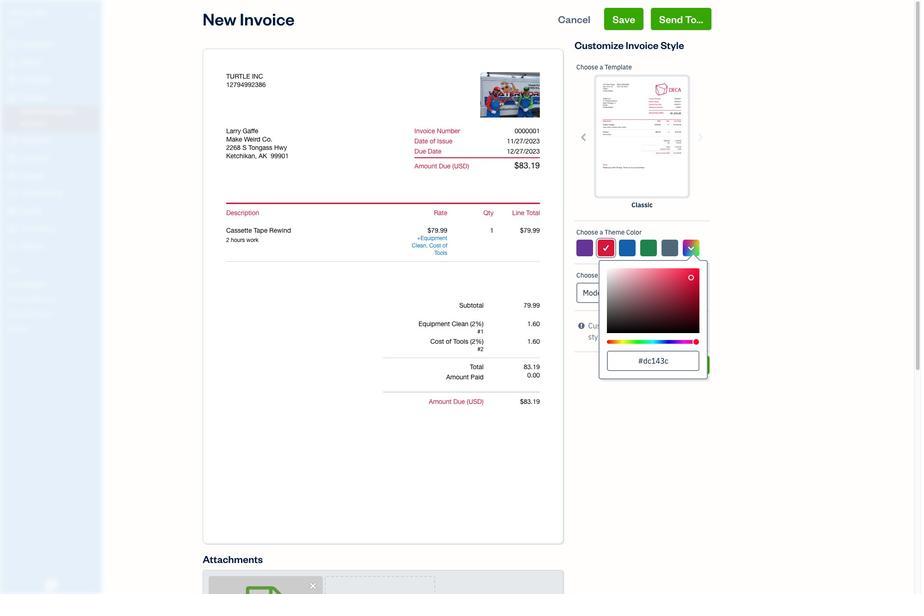 Task type: vqa. For each thing, say whether or not it's contained in the screenshot.
BK
no



Task type: locate. For each thing, give the bounding box(es) containing it.
style
[[661, 38, 684, 51]]

amount due ( usd ) down due date on the left
[[414, 162, 469, 170]]

( down issue
[[452, 162, 454, 170]]

amount due ( usd )
[[414, 162, 469, 170], [429, 398, 484, 405]]

Enter an Invoice # text field
[[514, 127, 540, 135]]

to...
[[685, 12, 703, 25]]

1 horizontal spatial clean
[[452, 320, 468, 328]]

2 choose from the top
[[576, 228, 598, 236]]

(
[[452, 162, 454, 170], [467, 398, 468, 405]]

tools
[[434, 250, 447, 256], [453, 338, 468, 345]]

total right line
[[526, 209, 540, 217]]

a left font
[[600, 271, 603, 279]]

previous image
[[579, 132, 589, 142]]

0 vertical spatial turtle
[[7, 8, 34, 18]]

amount
[[414, 162, 437, 170], [446, 373, 469, 381], [429, 398, 452, 405]]

1 vertical spatial cancel
[[607, 359, 634, 370]]

tools up 'total amount paid'
[[453, 338, 468, 345]]

0 vertical spatial due
[[414, 148, 426, 155]]

+
[[417, 235, 421, 241]]

1 vertical spatial usd
[[468, 398, 482, 405]]

amount due ( usd ) down 'total amount paid'
[[429, 398, 484, 405]]

0 horizontal spatial tools
[[434, 250, 447, 256]]

invoice inside customize your logo and invoice style for all invoices
[[673, 321, 697, 330]]

1 vertical spatial cost
[[430, 338, 444, 345]]

1 horizontal spatial )
[[482, 398, 484, 405]]

amount down due date on the left
[[414, 162, 437, 170]]

total up paid
[[470, 363, 484, 371]]

attachments
[[203, 552, 263, 565]]

a
[[600, 63, 603, 71], [600, 228, 603, 236], [600, 271, 603, 279]]

cancel button
[[550, 8, 599, 30], [575, 356, 667, 374]]

1 # from the top
[[477, 328, 481, 335]]

0 vertical spatial (
[[452, 162, 454, 170]]

choose a font
[[576, 271, 618, 279]]

(2%) up 2
[[470, 338, 484, 345]]

1 vertical spatial tools
[[453, 338, 468, 345]]

Issue date in MM/DD/YYYY format text field
[[480, 137, 547, 145]]

1 a from the top
[[600, 63, 603, 71]]

2 vertical spatial choose
[[576, 271, 598, 279]]

0 horizontal spatial turtle
[[7, 8, 34, 18]]

2 # from the top
[[477, 346, 481, 353]]

2 (2%) from the top
[[470, 338, 484, 345]]

line total
[[512, 209, 540, 217]]

1 vertical spatial $83.19
[[520, 398, 540, 405]]

clean down +
[[412, 242, 426, 249]]

Font field
[[576, 283, 708, 303]]

(2%) up 1
[[470, 320, 484, 328]]

new
[[203, 8, 236, 30]]

clean for equipment clean (2%) # 1 cost of tools (2%) # 2
[[452, 320, 468, 328]]

(2%)
[[470, 320, 484, 328], [470, 338, 484, 345]]

of up due date on the left
[[430, 137, 435, 145]]

invoice
[[240, 8, 295, 30], [626, 38, 659, 51], [414, 127, 435, 135], [673, 321, 697, 330]]

of
[[430, 137, 435, 145], [443, 242, 447, 249], [446, 338, 451, 345]]

0 vertical spatial )
[[467, 162, 469, 170]]

choose left theme
[[576, 228, 598, 236]]

1 vertical spatial equipment
[[419, 320, 450, 328]]

of up 'total amount paid'
[[446, 338, 451, 345]]

new invoice
[[203, 8, 295, 30]]

0 vertical spatial a
[[600, 63, 603, 71]]

1 vertical spatial choose
[[576, 228, 598, 236]]

date of issue
[[414, 137, 452, 145]]

clean down subtotal
[[452, 320, 468, 328]]

client image
[[6, 58, 17, 67]]

0 vertical spatial $83.19
[[514, 161, 540, 170]]

send to...
[[659, 12, 703, 25]]

1 horizontal spatial cancel
[[607, 359, 634, 370]]

0 horizontal spatial )
[[467, 162, 469, 170]]

bank connections image
[[7, 310, 99, 317]]

tools down equipment clean
[[434, 250, 447, 256]]

1
[[481, 328, 484, 335]]

0 vertical spatial choose
[[576, 63, 598, 71]]

equipment inside equipment clean (2%) # 1 cost of tools (2%) # 2
[[419, 320, 450, 328]]

usd down paid
[[468, 398, 482, 405]]

1 choose from the top
[[576, 63, 598, 71]]

usd
[[454, 162, 467, 170], [468, 398, 482, 405]]

cost inside , cost of tools
[[429, 242, 441, 249]]

a left template
[[600, 63, 603, 71]]

,
[[426, 242, 428, 249]]

0 vertical spatial of
[[430, 137, 435, 145]]

report image
[[6, 242, 17, 251]]

)
[[467, 162, 469, 170], [482, 398, 484, 405]]

2 vertical spatial of
[[446, 338, 451, 345]]

customize up for
[[588, 321, 623, 330]]

equipment inside equipment clean
[[421, 235, 447, 241]]

customize for customize your logo and invoice style for all invoices
[[588, 321, 623, 330]]

0 horizontal spatial total
[[470, 363, 484, 371]]

total amount paid
[[446, 363, 484, 381]]

clean for equipment clean
[[412, 242, 426, 249]]

cost
[[429, 242, 441, 249], [430, 338, 444, 345]]

equipment clean (2%) # 1 cost of tools (2%) # 2
[[419, 320, 484, 353]]

1 1.60 from the top
[[527, 320, 540, 328]]

turtle inside turtle inc 12794992386
[[226, 73, 250, 80]]

rate
[[434, 209, 447, 217]]

amount down 'total amount paid'
[[429, 398, 452, 405]]

due
[[414, 148, 426, 155], [439, 162, 451, 170], [453, 398, 465, 405]]

2 vertical spatial a
[[600, 271, 603, 279]]

choose for choose a font
[[576, 271, 598, 279]]

1 vertical spatial amount due ( usd )
[[429, 398, 484, 405]]

1 vertical spatial (
[[467, 398, 468, 405]]

date
[[414, 137, 428, 145], [428, 148, 441, 155]]

0 horizontal spatial cancel
[[558, 12, 590, 25]]

2 a from the top
[[600, 228, 603, 236]]

a inside 'element'
[[600, 63, 603, 71]]

items and services image
[[7, 295, 99, 303]]

ketchikan,
[[226, 152, 257, 160]]

1 vertical spatial cancel button
[[575, 356, 667, 374]]

1.60
[[527, 320, 540, 328], [527, 338, 540, 345]]

customize
[[575, 38, 624, 51], [588, 321, 623, 330]]

choose left template
[[576, 63, 598, 71]]

$83.19 down 12/27/2023 dropdown button
[[514, 161, 540, 170]]

customize inside customize your logo and invoice style for all invoices
[[588, 321, 623, 330]]

1 horizontal spatial inc
[[252, 73, 263, 80]]

send to... button
[[651, 8, 712, 30]]

0 vertical spatial inc
[[36, 8, 49, 18]]

#
[[477, 328, 481, 335], [477, 346, 481, 353]]

0 horizontal spatial clean
[[412, 242, 426, 249]]

larry
[[226, 127, 241, 135]]

usd down number
[[454, 162, 467, 170]]

1.60 up the 83.19
[[527, 338, 540, 345]]

larry gaffe make weird co. 2268 s tongass hwy ketchikan, ak  99901
[[226, 127, 289, 160]]

date down date of issue
[[428, 148, 441, 155]]

hwy
[[274, 144, 287, 151]]

template
[[605, 63, 632, 71]]

2 vertical spatial due
[[453, 398, 465, 405]]

clean inside equipment clean (2%) # 1 cost of tools (2%) # 2
[[452, 320, 468, 328]]

customize up 'choose a template'
[[575, 38, 624, 51]]

1 vertical spatial a
[[600, 228, 603, 236]]

2 horizontal spatial due
[[453, 398, 465, 405]]

inc
[[36, 8, 49, 18], [252, 73, 263, 80]]

paid
[[471, 373, 484, 381]]

turtle up 12794992386
[[226, 73, 250, 80]]

amount inside 'total amount paid'
[[446, 373, 469, 381]]

save
[[613, 12, 635, 25]]

date up due date on the left
[[414, 137, 428, 145]]

1 vertical spatial amount
[[446, 373, 469, 381]]

customize your logo and invoice style for all invoices
[[588, 321, 697, 341]]

3 a from the top
[[600, 271, 603, 279]]

# up 2
[[477, 328, 481, 335]]

make
[[226, 136, 242, 143]]

1 vertical spatial of
[[443, 242, 447, 249]]

3 choose from the top
[[576, 271, 598, 279]]

due down 'total amount paid'
[[453, 398, 465, 405]]

1 horizontal spatial usd
[[468, 398, 482, 405]]

choose a template
[[576, 63, 632, 71]]

inc inside turtle inc owner
[[36, 8, 49, 18]]

0 vertical spatial customize
[[575, 38, 624, 51]]

0 vertical spatial (2%)
[[470, 320, 484, 328]]

due down date of issue
[[414, 148, 426, 155]]

tools inside equipment clean (2%) # 1 cost of tools (2%) # 2
[[453, 338, 468, 345]]

a for font
[[600, 271, 603, 279]]

choose for choose a template
[[576, 63, 598, 71]]

Enter an Item Name text field
[[226, 226, 401, 235]]

turtle inside turtle inc owner
[[7, 8, 34, 18]]

0 vertical spatial cost
[[429, 242, 441, 249]]

turtle for turtle inc 12794992386
[[226, 73, 250, 80]]

a for theme
[[600, 228, 603, 236]]

1 vertical spatial inc
[[252, 73, 263, 80]]

1 vertical spatial turtle
[[226, 73, 250, 80]]

font
[[605, 271, 618, 279]]

1 horizontal spatial due
[[439, 162, 451, 170]]

weird
[[244, 136, 260, 143]]

inc inside turtle inc 12794992386
[[252, 73, 263, 80]]

0 horizontal spatial inc
[[36, 8, 49, 18]]

clean inside equipment clean
[[412, 242, 426, 249]]

co.
[[262, 136, 272, 143]]

0 vertical spatial cancel
[[558, 12, 590, 25]]

equipment
[[421, 235, 447, 241], [419, 320, 450, 328]]

1 vertical spatial #
[[477, 346, 481, 353]]

amount left paid
[[446, 373, 469, 381]]

here
[[656, 332, 671, 341]]

of down item rate (usd) text box
[[443, 242, 447, 249]]

clean
[[412, 242, 426, 249], [452, 320, 468, 328]]

0 vertical spatial equipment
[[421, 235, 447, 241]]

due down due date on the left
[[439, 162, 451, 170]]

choose up modern
[[576, 271, 598, 279]]

1 vertical spatial due
[[439, 162, 451, 170]]

total
[[526, 209, 540, 217], [470, 363, 484, 371]]

# down 1
[[477, 346, 481, 353]]

choose inside 'element'
[[576, 63, 598, 71]]

1 horizontal spatial turtle
[[226, 73, 250, 80]]

$83.19 down 0.00 at the right of page
[[520, 398, 540, 405]]

Line Total (USD) text field
[[520, 227, 540, 234]]

exclamationcircle image
[[578, 320, 585, 331]]

0 vertical spatial usd
[[454, 162, 467, 170]]

money image
[[6, 207, 17, 216]]

1.60 down 79.99
[[527, 320, 540, 328]]

delete image
[[482, 91, 521, 99]]

style
[[588, 332, 604, 341]]

0 vertical spatial 1.60
[[527, 320, 540, 328]]

saturation: 91. brightness: 86. image
[[688, 275, 694, 280]]

turtle
[[7, 8, 34, 18], [226, 73, 250, 80]]

0 vertical spatial clean
[[412, 242, 426, 249]]

1 vertical spatial 1.60
[[527, 338, 540, 345]]

all
[[617, 332, 625, 341]]

( down 'total amount paid'
[[467, 398, 468, 405]]

1 vertical spatial total
[[470, 363, 484, 371]]

1 horizontal spatial tools
[[453, 338, 468, 345]]

dashboard image
[[6, 40, 17, 50]]

1 vertical spatial customize
[[588, 321, 623, 330]]

0 vertical spatial tools
[[434, 250, 447, 256]]

1 vertical spatial clean
[[452, 320, 468, 328]]

turtle up owner
[[7, 8, 34, 18]]

cancel
[[558, 12, 590, 25], [607, 359, 634, 370]]

a left theme
[[600, 228, 603, 236]]

next image
[[695, 132, 706, 142]]

subtotal
[[459, 302, 484, 309]]

1 vertical spatial (2%)
[[470, 338, 484, 345]]

a for template
[[600, 63, 603, 71]]

0 vertical spatial total
[[526, 209, 540, 217]]

choose
[[576, 63, 598, 71], [576, 228, 598, 236], [576, 271, 598, 279]]

$83.19
[[514, 161, 540, 170], [520, 398, 540, 405]]

0 vertical spatial #
[[477, 328, 481, 335]]



Task type: describe. For each thing, give the bounding box(es) containing it.
12/27/2023
[[507, 148, 540, 155]]

1 horizontal spatial total
[[526, 209, 540, 217]]

83.19
[[524, 363, 540, 371]]

1 vertical spatial date
[[428, 148, 441, 155]]

1 horizontal spatial (
[[467, 398, 468, 405]]

save button
[[604, 8, 644, 30]]

choose a template element
[[575, 56, 710, 221]]

customize for customize invoice style
[[575, 38, 624, 51]]

customize invoice style
[[575, 38, 684, 51]]

2 1.60 from the top
[[527, 338, 540, 345]]

choose a font element
[[575, 264, 710, 311]]

payment image
[[6, 136, 17, 146]]

83.19 0.00
[[524, 363, 540, 379]]

12/27/2023 button
[[499, 147, 547, 155]]

color
[[626, 228, 642, 236]]

Enter an Item Description text field
[[226, 236, 401, 244]]

expense image
[[6, 154, 17, 163]]

79.99
[[524, 302, 540, 309]]

tongass
[[248, 144, 272, 151]]

2 vertical spatial amount
[[429, 398, 452, 405]]

choose a theme color element
[[574, 221, 710, 379]]

due date
[[414, 148, 441, 155]]

logo
[[641, 321, 657, 330]]

0 vertical spatial amount
[[414, 162, 437, 170]]

12794992386
[[226, 81, 266, 88]]

custom image
[[687, 242, 695, 254]]

equipment clean
[[412, 235, 447, 249]]

0 vertical spatial cancel button
[[550, 8, 599, 30]]

0 horizontal spatial usd
[[454, 162, 467, 170]]

project image
[[6, 172, 17, 181]]

done
[[681, 359, 701, 370]]

send
[[659, 12, 683, 25]]

issue
[[437, 137, 452, 145]]

0 vertical spatial date
[[414, 137, 428, 145]]

cost inside equipment clean (2%) # 1 cost of tools (2%) # 2
[[430, 338, 444, 345]]

red image
[[602, 242, 610, 254]]

done button
[[673, 356, 710, 374]]

saturation and brightness selector. use up, down, left and right arrow keys to select. application
[[607, 268, 700, 333]]

number
[[437, 127, 460, 135]]

inc for turtle inc 12794992386
[[252, 73, 263, 80]]

settings image
[[7, 325, 99, 332]]

and
[[659, 321, 671, 330]]

delete
[[482, 91, 501, 99]]

tools inside , cost of tools
[[434, 250, 447, 256]]

line
[[512, 209, 524, 217]]

chart image
[[6, 224, 17, 234]]

turtle inc 12794992386
[[226, 73, 266, 88]]

freshbooks image
[[43, 579, 58, 590]]

theme
[[605, 228, 625, 236]]

0 horizontal spatial (
[[452, 162, 454, 170]]

description
[[226, 209, 259, 217]]

2
[[481, 346, 484, 353]]

Color value field text field
[[607, 351, 700, 371]]

modern
[[583, 288, 608, 297]]

owner
[[7, 19, 24, 25]]

invoice image
[[6, 93, 17, 102]]

1 (2%) from the top
[[470, 320, 484, 328]]

of inside equipment clean (2%) # 1 cost of tools (2%) # 2
[[446, 338, 451, 345]]

equipment for equipment clean (2%) # 1 cost of tools (2%) # 2
[[419, 320, 450, 328]]

apps image
[[7, 266, 99, 273]]

classic
[[632, 201, 653, 209]]

estimate image
[[6, 75, 17, 85]]

0.00
[[527, 371, 540, 379]]

0 vertical spatial amount due ( usd )
[[414, 162, 469, 170]]

invoices
[[627, 332, 655, 341]]

total inside 'total amount paid'
[[470, 363, 484, 371]]

main element
[[0, 0, 125, 594]]

delete attachment image
[[308, 580, 318, 591]]

timer image
[[6, 189, 17, 198]]

team members image
[[7, 280, 99, 288]]

your
[[625, 321, 640, 330]]

Item Quantity text field
[[480, 227, 494, 234]]

turtle for turtle inc owner
[[7, 8, 34, 18]]

equipment for equipment clean
[[421, 235, 447, 241]]

image
[[503, 91, 521, 99]]

qty
[[483, 209, 494, 217]]

Item Rate (USD) text field
[[427, 227, 447, 234]]

turtle inc owner
[[7, 8, 49, 25]]

of inside , cost of tools
[[443, 242, 447, 249]]

s
[[242, 144, 247, 151]]

2268
[[226, 144, 241, 151]]

inc for turtle inc owner
[[36, 8, 49, 18]]

gaffe
[[243, 127, 258, 135]]

invoice number
[[414, 127, 460, 135]]

choose a theme color
[[576, 228, 642, 236]]

for
[[606, 332, 615, 341]]

, cost of tools
[[426, 242, 447, 256]]

99901
[[271, 152, 289, 160]]

0 horizontal spatial due
[[414, 148, 426, 155]]

choose for choose a theme color
[[576, 228, 598, 236]]

here link
[[656, 332, 671, 341]]

1 vertical spatial )
[[482, 398, 484, 405]]



